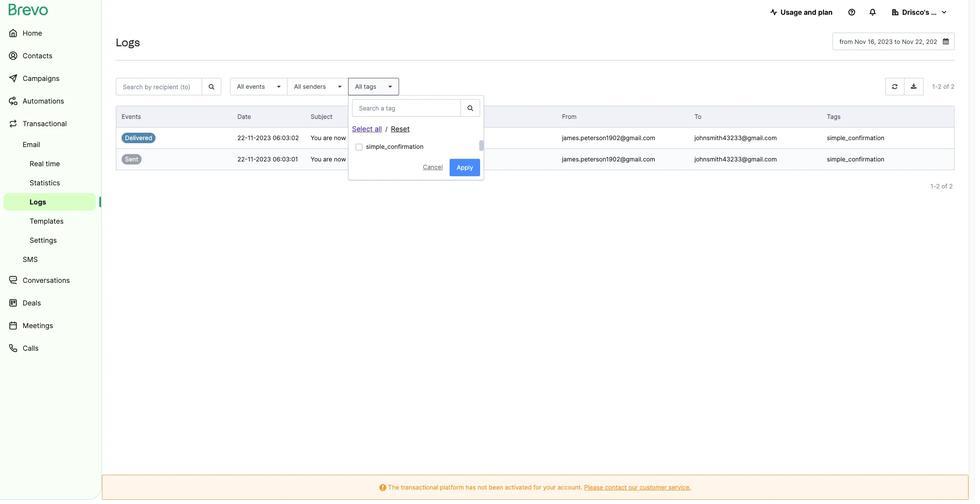 Task type: vqa. For each thing, say whether or not it's contained in the screenshot.
API to the middle
no



Task type: describe. For each thing, give the bounding box(es) containing it.
platform
[[440, 484, 464, 492]]

please contact our customer service. link
[[584, 484, 691, 492]]

reset link
[[391, 125, 410, 133]]

simple_confirmation for 22-11-2023 06:03:02
[[827, 134, 885, 142]]

the transactional platform has not been activated for your account. please contact our customer service.
[[386, 484, 691, 492]]

are for 06:03:01
[[323, 156, 332, 163]]

all tags
[[355, 83, 377, 90]]

you are now subscribed! for 22-11-2023 06:03:01
[[311, 156, 382, 163]]

all for all events
[[237, 83, 244, 90]]

conversations link
[[3, 270, 96, 291]]

all events button
[[230, 78, 288, 95]]

11- for 22-11-2023 06:03:02
[[248, 134, 256, 142]]

logs link
[[3, 194, 96, 211]]

templates
[[30, 217, 64, 226]]

1 vertical spatial 1 - 2 of 2
[[931, 183, 953, 190]]

are for 06:03:02
[[323, 134, 332, 142]]

you are now subscribed! for 22-11-2023 06:03:02
[[311, 134, 382, 142]]

transactional link
[[3, 113, 96, 134]]

has
[[466, 484, 476, 492]]

time
[[46, 160, 60, 168]]

download image
[[911, 84, 917, 90]]

settings
[[30, 236, 57, 245]]

the
[[388, 484, 399, 492]]

settings link
[[3, 232, 96, 249]]

/
[[385, 126, 388, 133]]

22-11-2023 06:03:01
[[238, 156, 298, 163]]

exclamation circle image
[[380, 486, 386, 492]]

sent
[[125, 156, 138, 163]]

calls
[[23, 344, 39, 353]]

senders
[[303, 83, 326, 90]]

11- for 22-11-2023 06:03:01
[[248, 156, 256, 163]]

all senders button
[[287, 78, 349, 95]]

plan
[[818, 8, 833, 17]]

all for all senders
[[294, 83, 301, 90]]

statistics
[[30, 179, 60, 187]]

0 vertical spatial 1
[[933, 83, 935, 90]]

email link
[[3, 136, 96, 153]]

22- for 22-11-2023 06:03:01
[[238, 156, 248, 163]]

events
[[246, 83, 265, 90]]

2023 for 06:03:02
[[256, 134, 271, 142]]

apply
[[457, 164, 473, 171]]

real
[[30, 160, 44, 168]]

apply button
[[450, 159, 480, 177]]

you for 22-11-2023 06:03:01
[[311, 156, 322, 163]]

automations link
[[3, 91, 96, 112]]

sms
[[23, 255, 38, 264]]

automations
[[23, 97, 64, 105]]

conversations
[[23, 276, 70, 285]]

deals link
[[3, 293, 96, 314]]

our
[[629, 484, 638, 492]]

Search a tag text field
[[352, 99, 461, 117]]

reset
[[391, 125, 410, 133]]

cancel
[[423, 163, 443, 171]]

events
[[122, 113, 141, 120]]

drisco's drinks button
[[885, 3, 955, 21]]

deals
[[23, 299, 41, 308]]

all senders
[[294, 83, 326, 90]]

delivered
[[125, 134, 152, 142]]

2023 for 06:03:01
[[256, 156, 271, 163]]

activated
[[505, 484, 532, 492]]

22-11-2023 06:03:02
[[238, 134, 299, 142]]

06:03:01
[[273, 156, 298, 163]]

now for 06:03:01
[[334, 156, 346, 163]]

real time
[[30, 160, 60, 168]]

johnsmith43233@gmail.com for 22-11-2023 06:03:01
[[695, 156, 777, 163]]

select all / reset
[[352, 125, 410, 133]]

home
[[23, 29, 42, 37]]

simple_confirmation for 22-11-2023 06:03:01
[[827, 156, 885, 163]]

0 vertical spatial of
[[944, 83, 950, 90]]

email
[[23, 140, 40, 149]]

campaigns link
[[3, 68, 96, 89]]

contact
[[605, 484, 627, 492]]

all for all tags
[[355, 83, 362, 90]]

1 vertical spatial of
[[942, 183, 948, 190]]

your
[[543, 484, 556, 492]]

transactional
[[23, 119, 67, 128]]

you for 22-11-2023 06:03:02
[[311, 134, 322, 142]]



Task type: locate. For each thing, give the bounding box(es) containing it.
1 you from the top
[[311, 134, 322, 142]]

Search by recipient (to) search field
[[116, 78, 202, 95]]

1 vertical spatial you are now subscribed!
[[311, 156, 382, 163]]

all inside dropdown button
[[355, 83, 362, 90]]

2 all from the left
[[294, 83, 301, 90]]

2 you from the top
[[311, 156, 322, 163]]

tags
[[364, 83, 377, 90]]

0 vertical spatial johnsmith43233@gmail.com
[[695, 134, 777, 142]]

0 vertical spatial 2023
[[256, 134, 271, 142]]

caret down image for all events
[[274, 84, 281, 90]]

-
[[935, 83, 938, 90], [934, 183, 937, 190]]

1 all from the left
[[237, 83, 244, 90]]

22- for 22-11-2023 06:03:02
[[238, 134, 248, 142]]

calls link
[[3, 338, 96, 359]]

caret down image inside all events button
[[274, 84, 281, 90]]

please
[[584, 484, 603, 492]]

1 11- from the top
[[248, 134, 256, 142]]

simple_confirmation
[[827, 134, 885, 142], [366, 143, 424, 150], [827, 156, 885, 163]]

caret down image for all tags
[[385, 84, 392, 90]]

0 vertical spatial subscribed!
[[348, 134, 382, 142]]

usage and plan button
[[763, 3, 840, 21]]

date
[[238, 113, 251, 120]]

0 horizontal spatial all
[[237, 83, 244, 90]]

all tags button
[[348, 78, 399, 95]]

22-
[[238, 134, 248, 142], [238, 156, 248, 163]]

not
[[478, 484, 487, 492]]

2 22- from the top
[[238, 156, 248, 163]]

from
[[562, 113, 577, 120]]

contacts link
[[3, 45, 96, 66]]

22- down the 22-11-2023 06:03:02 on the left of the page
[[238, 156, 248, 163]]

all left senders
[[294, 83, 301, 90]]

caret down image
[[274, 84, 281, 90], [385, 84, 392, 90]]

for
[[534, 484, 542, 492]]

2023 up 22-11-2023 06:03:01
[[256, 134, 271, 142]]

to
[[695, 113, 702, 120]]

0 vertical spatial now
[[334, 134, 346, 142]]

cancel link
[[416, 160, 450, 174]]

all inside button
[[237, 83, 244, 90]]

3 all from the left
[[355, 83, 362, 90]]

and
[[804, 8, 817, 17]]

0 vertical spatial are
[[323, 134, 332, 142]]

2 johnsmith43233@gmail.com from the top
[[695, 156, 777, 163]]

caret down image right the tags
[[385, 84, 392, 90]]

drisco's drinks
[[903, 8, 953, 17]]

1 vertical spatial 2023
[[256, 156, 271, 163]]

drisco's
[[903, 8, 930, 17]]

sms link
[[3, 251, 96, 268]]

1 caret down image from the left
[[274, 84, 281, 90]]

2 11- from the top
[[248, 156, 256, 163]]

drinks
[[931, 8, 953, 17]]

all events
[[237, 83, 265, 90]]

2 now from the top
[[334, 156, 346, 163]]

2 you are now subscribed! from the top
[[311, 156, 382, 163]]

james.peterson1902@gmail.com
[[562, 134, 655, 142], [562, 156, 655, 163]]

now
[[334, 134, 346, 142], [334, 156, 346, 163]]

2 caret down image from the left
[[385, 84, 392, 90]]

campaigns
[[23, 74, 60, 83]]

service.
[[669, 484, 691, 492]]

1 you are now subscribed! from the top
[[311, 134, 382, 142]]

2 subscribed! from the top
[[348, 156, 382, 163]]

0 vertical spatial 1 - 2 of 2
[[933, 83, 955, 90]]

11- down the 22-11-2023 06:03:02 on the left of the page
[[248, 156, 256, 163]]

you down subject
[[311, 134, 322, 142]]

all left the tags
[[355, 83, 362, 90]]

all left events
[[237, 83, 244, 90]]

real time link
[[3, 155, 96, 173]]

caret down image inside all tags dropdown button
[[385, 84, 392, 90]]

1 vertical spatial 11-
[[248, 156, 256, 163]]

11- down date
[[248, 134, 256, 142]]

usage
[[781, 8, 802, 17]]

statistics link
[[3, 174, 96, 192]]

now for 06:03:02
[[334, 134, 346, 142]]

are down subject
[[323, 134, 332, 142]]

you are now subscribed!
[[311, 134, 382, 142], [311, 156, 382, 163]]

1 vertical spatial james.peterson1902@gmail.com
[[562, 156, 655, 163]]

0 vertical spatial -
[[935, 83, 938, 90]]

transactional
[[401, 484, 438, 492]]

0 vertical spatial 11-
[[248, 134, 256, 142]]

1 vertical spatial 1
[[931, 183, 934, 190]]

1 james.peterson1902@gmail.com from the top
[[562, 134, 655, 142]]

0 vertical spatial you
[[311, 134, 322, 142]]

0 vertical spatial you are now subscribed!
[[311, 134, 382, 142]]

1 vertical spatial logs
[[30, 198, 46, 207]]

are
[[323, 134, 332, 142], [323, 156, 332, 163]]

06:03:02
[[273, 134, 299, 142]]

22- down date
[[238, 134, 248, 142]]

1 horizontal spatial all
[[294, 83, 301, 90]]

all
[[237, 83, 244, 90], [294, 83, 301, 90], [355, 83, 362, 90]]

2 james.peterson1902@gmail.com from the top
[[562, 156, 655, 163]]

0 vertical spatial logs
[[116, 36, 140, 49]]

1 vertical spatial -
[[934, 183, 937, 190]]

None text field
[[833, 33, 955, 50]]

2 vertical spatial simple_confirmation
[[827, 156, 885, 163]]

logs
[[116, 36, 140, 49], [30, 198, 46, 207]]

contacts
[[23, 51, 52, 60]]

1 subscribed! from the top
[[348, 134, 382, 142]]

2023
[[256, 134, 271, 142], [256, 156, 271, 163]]

1 now from the top
[[334, 134, 346, 142]]

meetings
[[23, 322, 53, 330]]

1 2023 from the top
[[256, 134, 271, 142]]

1 vertical spatial 22-
[[238, 156, 248, 163]]

you
[[311, 134, 322, 142], [311, 156, 322, 163]]

1 horizontal spatial caret down image
[[385, 84, 392, 90]]

meetings link
[[3, 316, 96, 336]]

caret down image right events
[[274, 84, 281, 90]]

johnsmith43233@gmail.com for 22-11-2023 06:03:02
[[695, 134, 777, 142]]

11-
[[248, 134, 256, 142], [248, 156, 256, 163]]

2023 down the 22-11-2023 06:03:02 on the left of the page
[[256, 156, 271, 163]]

1 are from the top
[[323, 134, 332, 142]]

1 vertical spatial you
[[311, 156, 322, 163]]

1
[[933, 83, 935, 90], [931, 183, 934, 190]]

you right the 06:03:01
[[311, 156, 322, 163]]

subscribed! for 22-11-2023 06:03:01
[[348, 156, 382, 163]]

2 are from the top
[[323, 156, 332, 163]]

2 horizontal spatial all
[[355, 83, 362, 90]]

1 vertical spatial johnsmith43233@gmail.com
[[695, 156, 777, 163]]

are right the 06:03:01
[[323, 156, 332, 163]]

subscribed! for 22-11-2023 06:03:02
[[348, 134, 382, 142]]

been
[[489, 484, 503, 492]]

1 - 2 of 2
[[933, 83, 955, 90], [931, 183, 953, 190]]

caret down image
[[335, 84, 342, 90]]

usage and plan
[[781, 8, 833, 17]]

select
[[352, 125, 373, 133]]

all
[[375, 125, 382, 133]]

select all link
[[352, 125, 382, 133]]

1 vertical spatial now
[[334, 156, 346, 163]]

home link
[[3, 23, 96, 44]]

1 vertical spatial simple_confirmation
[[366, 143, 424, 150]]

2 2023 from the top
[[256, 156, 271, 163]]

1 vertical spatial subscribed!
[[348, 156, 382, 163]]

subscribed!
[[348, 134, 382, 142], [348, 156, 382, 163]]

tags
[[827, 113, 841, 120]]

0 horizontal spatial caret down image
[[274, 84, 281, 90]]

2
[[938, 83, 942, 90], [951, 83, 955, 90], [937, 183, 940, 190], [950, 183, 953, 190]]

customer
[[640, 484, 667, 492]]

0 vertical spatial simple_confirmation
[[827, 134, 885, 142]]

1 22- from the top
[[238, 134, 248, 142]]

1 vertical spatial are
[[323, 156, 332, 163]]

james.peterson1902@gmail.com for 22-11-2023 06:03:02
[[562, 134, 655, 142]]

james.peterson1902@gmail.com for 22-11-2023 06:03:01
[[562, 156, 655, 163]]

johnsmith43233@gmail.com
[[695, 134, 777, 142], [695, 156, 777, 163]]

0 vertical spatial 22-
[[238, 134, 248, 142]]

1 horizontal spatial logs
[[116, 36, 140, 49]]

0 horizontal spatial logs
[[30, 198, 46, 207]]

subject
[[311, 113, 333, 120]]

account.
[[558, 484, 583, 492]]

1 johnsmith43233@gmail.com from the top
[[695, 134, 777, 142]]

of
[[944, 83, 950, 90], [942, 183, 948, 190]]

all inside 'dropdown button'
[[294, 83, 301, 90]]

0 vertical spatial james.peterson1902@gmail.com
[[562, 134, 655, 142]]

templates link
[[3, 213, 96, 230]]



